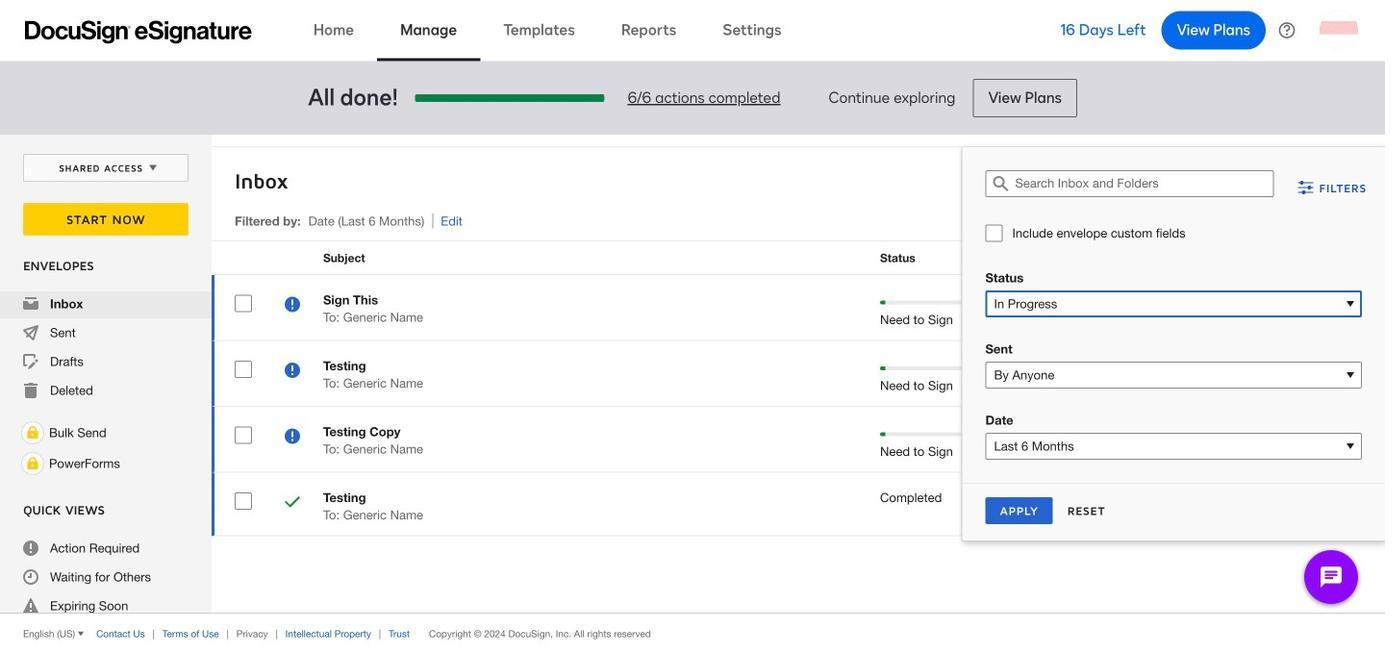Task type: vqa. For each thing, say whether or not it's contained in the screenshot.
1st Need to Sign image from the bottom of the page
yes



Task type: locate. For each thing, give the bounding box(es) containing it.
draft image
[[23, 354, 38, 370]]

need to sign image
[[285, 297, 300, 315], [285, 363, 300, 381], [285, 429, 300, 447]]

sent image
[[23, 325, 38, 341]]

Search Inbox and Folders text field
[[1016, 171, 1274, 196]]

lock image
[[21, 422, 44, 445], [21, 452, 44, 475]]

docusign esignature image
[[25, 21, 252, 44]]

0 vertical spatial need to sign image
[[285, 297, 300, 315]]

2 need to sign image from the top
[[285, 363, 300, 381]]

1 vertical spatial lock image
[[21, 452, 44, 475]]

1 vertical spatial need to sign image
[[285, 363, 300, 381]]

0 vertical spatial lock image
[[21, 422, 44, 445]]

trash image
[[23, 383, 38, 398]]

2 lock image from the top
[[21, 452, 44, 475]]

2 vertical spatial need to sign image
[[285, 429, 300, 447]]

1 lock image from the top
[[21, 422, 44, 445]]

action required image
[[23, 541, 38, 556]]

inbox image
[[23, 296, 38, 312]]

3 need to sign image from the top
[[285, 429, 300, 447]]

completed image
[[285, 495, 300, 513]]

your uploaded profile image image
[[1320, 11, 1359, 50]]



Task type: describe. For each thing, give the bounding box(es) containing it.
1 need to sign image from the top
[[285, 297, 300, 315]]

alert image
[[23, 599, 38, 614]]

secondary navigation region
[[0, 135, 1386, 654]]

clock image
[[23, 570, 38, 585]]

more info region
[[0, 613, 1386, 654]]



